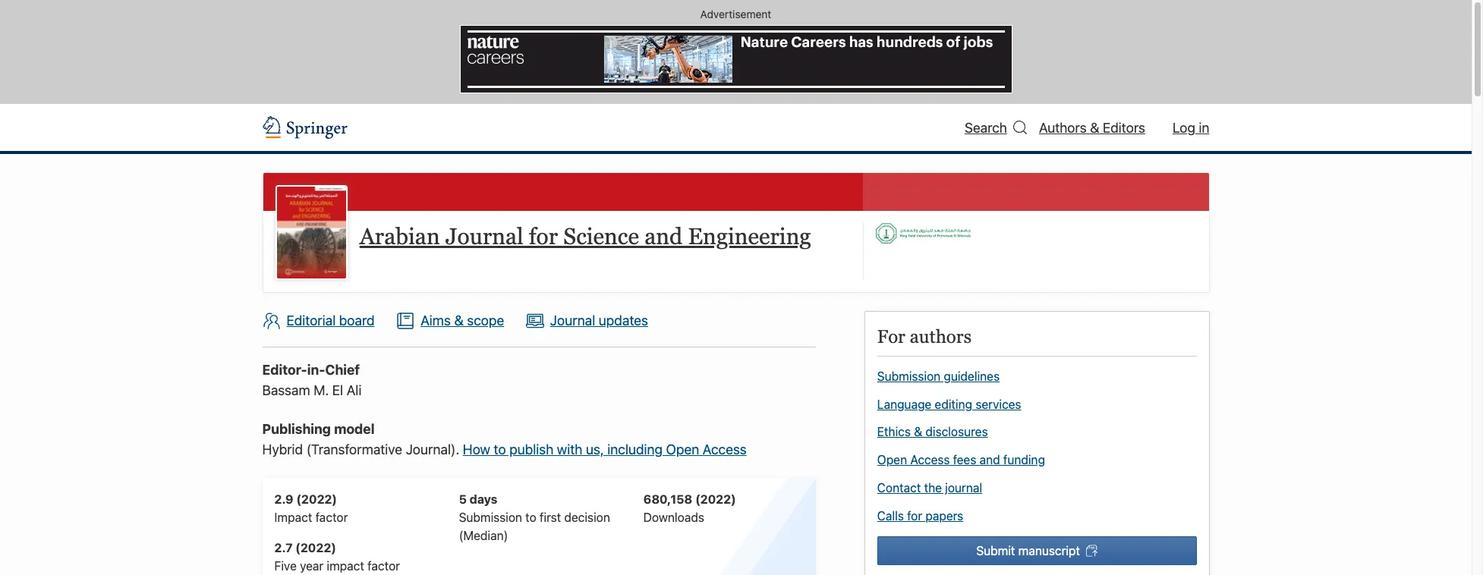 Task type: vqa. For each thing, say whether or not it's contained in the screenshot.
the Journal updates link
yes



Task type: describe. For each thing, give the bounding box(es) containing it.
(2022) for impact
[[296, 493, 337, 507]]

ethics
[[878, 426, 911, 439]]

bassam
[[262, 383, 310, 399]]

us,
[[586, 442, 604, 458]]

first
[[540, 511, 561, 525]]

open access fees and funding link
[[878, 454, 1046, 467]]

log in
[[1173, 120, 1210, 136]]

1 horizontal spatial and
[[980, 454, 1001, 467]]

days
[[470, 493, 498, 507]]

editor-
[[262, 362, 307, 378]]

(median)
[[459, 529, 508, 543]]

decision
[[564, 511, 610, 525]]

search
[[965, 120, 1008, 136]]

disclosures
[[926, 426, 988, 439]]

hybrid
[[262, 442, 303, 458]]

(2022) for five
[[296, 541, 336, 555]]

contact the journal
[[878, 481, 983, 495]]

for authors
[[878, 327, 972, 347]]

680,158 (2022) downloads
[[644, 493, 736, 525]]

five
[[275, 560, 297, 573]]

advertisement
[[701, 8, 772, 21]]

impact
[[327, 560, 364, 573]]

0 vertical spatial and
[[645, 223, 683, 250]]

open inside publishing model hybrid (transformative journal). how to publish with us, including open access
[[666, 442, 700, 458]]

publishing model hybrid (transformative journal). how to publish with us, including open access
[[262, 421, 747, 458]]

submission guidelines link
[[878, 370, 1000, 383]]

2.9 (2022) impact factor
[[275, 493, 348, 525]]

aims & scope
[[421, 313, 504, 329]]

in
[[1199, 120, 1210, 136]]

language
[[878, 398, 932, 411]]

how
[[463, 442, 490, 458]]

language editing services link
[[878, 398, 1022, 411]]

(transformative
[[307, 442, 402, 458]]

ethics & disclosures
[[878, 426, 988, 439]]

journal).
[[406, 442, 460, 458]]

publish
[[510, 442, 554, 458]]

log in link
[[1173, 120, 1210, 136]]

to inside publishing model hybrid (transformative journal). how to publish with us, including open access
[[494, 442, 506, 458]]

guidelines
[[944, 370, 1000, 383]]

2.7 (2022) five year impact factor
[[275, 541, 400, 573]]

el
[[332, 383, 343, 399]]

0 horizontal spatial journal
[[446, 223, 524, 250]]

papers
[[926, 509, 964, 523]]

manuscript
[[1019, 544, 1081, 558]]

services
[[976, 398, 1022, 411]]

editorial board link
[[262, 312, 375, 331]]

advertisement region
[[460, 25, 1013, 93]]

submission guidelines
[[878, 370, 1000, 383]]

680,158
[[644, 493, 693, 507]]

the
[[925, 481, 942, 495]]

arabian
[[360, 223, 440, 250]]

2.7
[[275, 541, 293, 555]]

aims & scope link
[[396, 312, 504, 331]]

submit manuscript
[[977, 544, 1081, 558]]

1 horizontal spatial access
[[911, 454, 950, 467]]

editing
[[935, 398, 973, 411]]

submission inside 5 days submission to first decision (median)
[[459, 511, 522, 525]]

arabian journal for science and engineering
[[360, 223, 811, 250]]

how to publish with us, including open access link
[[463, 442, 747, 458]]

engineering
[[688, 223, 811, 250]]

1 horizontal spatial submission
[[878, 370, 941, 383]]

authors
[[910, 327, 972, 347]]

authors & editors link
[[1039, 120, 1146, 136]]

editorial
[[287, 313, 336, 329]]

impact
[[275, 511, 312, 525]]

ali
[[347, 383, 362, 399]]

(2022) for downloads
[[696, 493, 736, 507]]

authors & editors
[[1039, 120, 1146, 136]]

authors
[[1039, 120, 1087, 136]]



Task type: locate. For each thing, give the bounding box(es) containing it.
arabian journal for science and engineering link
[[360, 223, 811, 250]]

open
[[666, 442, 700, 458], [878, 454, 908, 467]]

5 days submission to first decision (median)
[[459, 493, 610, 543]]

factor inside the 2.7 (2022) five year impact factor
[[368, 560, 400, 573]]

(2022) up year
[[296, 541, 336, 555]]

springer image
[[262, 116, 347, 139]]

& right ethics
[[914, 426, 923, 439]]

1 horizontal spatial to
[[526, 511, 537, 525]]

journal
[[946, 481, 983, 495]]

(2022) inside the 2.7 (2022) five year impact factor
[[296, 541, 336, 555]]

log
[[1173, 120, 1196, 136]]

and right fees
[[980, 454, 1001, 467]]

journal
[[446, 223, 524, 250], [550, 313, 596, 329]]

(2022) up impact
[[296, 493, 337, 507]]

& inside 'link'
[[454, 313, 464, 329]]

access up the contact the journal
[[911, 454, 950, 467]]

1 vertical spatial &
[[454, 313, 464, 329]]

access inside publishing model hybrid (transformative journal). how to publish with us, including open access
[[703, 442, 747, 458]]

year
[[300, 560, 324, 573]]

search link
[[965, 117, 1027, 138]]

and right the science
[[645, 223, 683, 250]]

1 vertical spatial factor
[[368, 560, 400, 573]]

publishing
[[262, 421, 331, 437]]

2 vertical spatial &
[[914, 426, 923, 439]]

fees
[[953, 454, 977, 467]]

& for aims
[[454, 313, 464, 329]]

downloads
[[644, 511, 705, 525]]

chief
[[325, 362, 360, 378]]

scope
[[467, 313, 504, 329]]

m.
[[314, 383, 329, 399]]

funding
[[1004, 454, 1046, 467]]

including
[[608, 442, 663, 458]]

to left 'first'
[[526, 511, 537, 525]]

0 horizontal spatial access
[[703, 442, 747, 458]]

calls
[[878, 509, 904, 523]]

&
[[1091, 120, 1100, 136], [454, 313, 464, 329], [914, 426, 923, 439]]

contact the journal link
[[878, 481, 983, 495]]

1 vertical spatial journal
[[550, 313, 596, 329]]

submission up language
[[878, 370, 941, 383]]

0 horizontal spatial factor
[[316, 511, 348, 525]]

journal updates
[[550, 313, 648, 329]]

5
[[459, 493, 467, 507]]

0 horizontal spatial to
[[494, 442, 506, 458]]

0 vertical spatial to
[[494, 442, 506, 458]]

with
[[557, 442, 583, 458]]

calls for papers link
[[878, 509, 964, 523]]

1 horizontal spatial &
[[914, 426, 923, 439]]

submission down the days
[[459, 511, 522, 525]]

0 vertical spatial submission
[[878, 370, 941, 383]]

contact
[[878, 481, 921, 495]]

0 vertical spatial journal
[[446, 223, 524, 250]]

& right the aims
[[454, 313, 464, 329]]

editor-in-chief bassam m. el ali
[[262, 362, 362, 399]]

& for ethics
[[914, 426, 923, 439]]

to inside 5 days submission to first decision (median)
[[526, 511, 537, 525]]

updates
[[599, 313, 648, 329]]

journal updates link
[[526, 312, 648, 331]]

submit manuscript link
[[878, 537, 1197, 566]]

(2022)
[[296, 493, 337, 507], [696, 493, 736, 507], [296, 541, 336, 555]]

model
[[334, 421, 375, 437]]

0 horizontal spatial open
[[666, 442, 700, 458]]

1 horizontal spatial factor
[[368, 560, 400, 573]]

0 horizontal spatial &
[[454, 313, 464, 329]]

editorial board
[[287, 313, 375, 329]]

open down ethics
[[878, 454, 908, 467]]

(2022) up downloads
[[696, 493, 736, 507]]

(2022) inside 2.9 (2022) impact factor
[[296, 493, 337, 507]]

access
[[703, 442, 747, 458], [911, 454, 950, 467]]

neuer inhalt image
[[876, 223, 971, 244]]

0 vertical spatial for
[[529, 223, 558, 250]]

0 vertical spatial &
[[1091, 120, 1100, 136]]

language editing services
[[878, 398, 1022, 411]]

0 horizontal spatial and
[[645, 223, 683, 250]]

aims
[[421, 313, 451, 329]]

board
[[339, 313, 375, 329]]

0 horizontal spatial submission
[[459, 511, 522, 525]]

open access fees and funding
[[878, 454, 1046, 467]]

1 vertical spatial to
[[526, 511, 537, 525]]

1 horizontal spatial journal
[[550, 313, 596, 329]]

factor inside 2.9 (2022) impact factor
[[316, 511, 348, 525]]

open right including
[[666, 442, 700, 458]]

for right "calls" at the bottom
[[908, 509, 923, 523]]

submit
[[977, 544, 1016, 558]]

ethics & disclosures link
[[878, 426, 988, 439]]

(2022) inside the 680,158 (2022) downloads
[[696, 493, 736, 507]]

1 vertical spatial and
[[980, 454, 1001, 467]]

2 horizontal spatial &
[[1091, 120, 1100, 136]]

editors
[[1103, 120, 1146, 136]]

1 vertical spatial submission
[[459, 511, 522, 525]]

submission
[[878, 370, 941, 383], [459, 511, 522, 525]]

access up the 680,158 (2022) downloads at left bottom
[[703, 442, 747, 458]]

for
[[529, 223, 558, 250], [908, 509, 923, 523]]

& for authors
[[1091, 120, 1100, 136]]

calls for papers
[[878, 509, 964, 523]]

0 vertical spatial factor
[[316, 511, 348, 525]]

science
[[564, 223, 639, 250]]

in-
[[307, 362, 325, 378]]

and
[[645, 223, 683, 250], [980, 454, 1001, 467]]

& left the editors
[[1091, 120, 1100, 136]]

2.9
[[275, 493, 294, 507]]

1 vertical spatial for
[[908, 509, 923, 523]]

0 horizontal spatial for
[[529, 223, 558, 250]]

for
[[878, 327, 906, 347]]

to right how
[[494, 442, 506, 458]]

1 horizontal spatial for
[[908, 509, 923, 523]]

for left the science
[[529, 223, 558, 250]]

factor
[[316, 511, 348, 525], [368, 560, 400, 573]]

to
[[494, 442, 506, 458], [526, 511, 537, 525]]

1 horizontal spatial open
[[878, 454, 908, 467]]



